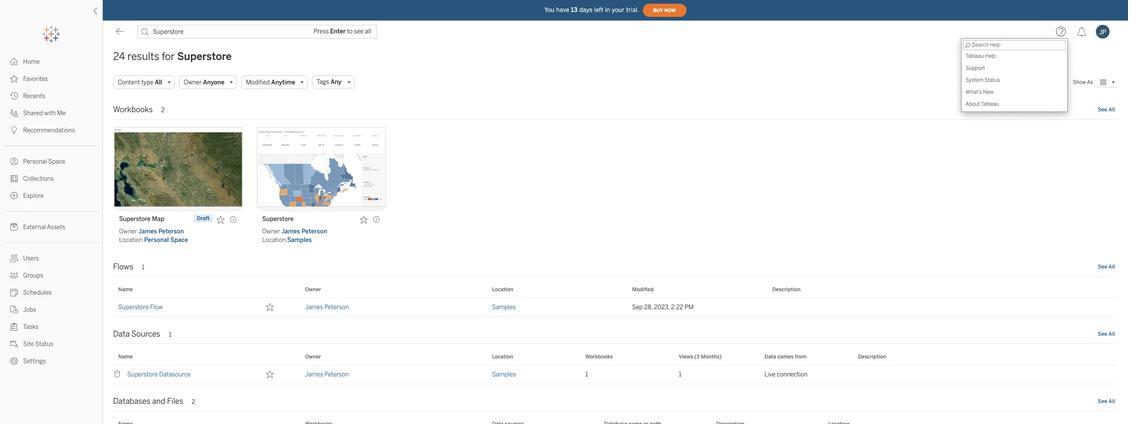 Task type: vqa. For each thing, say whether or not it's contained in the screenshot.
you.
no



Task type: describe. For each thing, give the bounding box(es) containing it.
24
[[113, 50, 125, 63]]

content
[[118, 79, 140, 86]]

filter bar region
[[113, 75, 1070, 89]]

what's
[[966, 89, 982, 95]]

datasource
[[159, 371, 191, 378]]

what's new
[[966, 89, 994, 95]]

row for flows
[[113, 298, 1118, 319]]

what's new link
[[963, 86, 1066, 98]]

views
[[679, 354, 693, 360]]

now
[[665, 8, 676, 13]]

samples link for data sources
[[492, 366, 516, 384]]

status for system status
[[985, 77, 1000, 83]]

2023,
[[654, 304, 670, 311]]

schedules
[[23, 289, 52, 297]]

0 horizontal spatial description
[[773, 287, 801, 293]]

data for data sources
[[113, 330, 130, 339]]

type
[[141, 79, 153, 86]]

anyone
[[203, 79, 225, 86]]

by text only_f5he34f image for settings
[[10, 357, 18, 365]]

settings link
[[0, 353, 102, 370]]

external
[[23, 224, 46, 231]]

owner inside filter bar region
[[184, 79, 202, 86]]

superstore for map
[[119, 216, 151, 223]]

0 vertical spatial cell
[[767, 298, 908, 317]]

workbooks inside grid
[[586, 354, 613, 360]]

settings
[[23, 358, 46, 365]]

1 inside flows heading
[[142, 264, 144, 271]]

space inside the main navigation. press the up and down arrow keys to access links. "element"
[[48, 158, 65, 165]]

see all link for workbooks
[[1098, 106, 1116, 113]]

you
[[544, 6, 555, 14]]

new
[[983, 89, 994, 95]]

by text only_f5he34f image for site status
[[10, 340, 18, 348]]

by text only_f5he34f image for favorites
[[10, 75, 18, 83]]

jobs
[[23, 306, 36, 314]]

shared
[[23, 110, 43, 117]]

home
[[23, 58, 40, 66]]

for
[[162, 50, 175, 63]]

and
[[152, 397, 165, 406]]

buy
[[653, 8, 663, 13]]

all for flows
[[1109, 264, 1116, 270]]

workbooks inside heading
[[113, 105, 153, 114]]

by text only_f5he34f image for home
[[10, 58, 18, 66]]

jobs link
[[0, 301, 102, 318]]

owner james peterson location personal space
[[119, 228, 188, 244]]

by text only_f5he34f image for tasks
[[10, 323, 18, 331]]

superstore up owner anyone
[[177, 50, 232, 63]]

samples for data sources
[[492, 371, 516, 378]]

flows heading
[[113, 259, 1118, 277]]

tableau help link
[[963, 50, 1066, 62]]

see all for databases and files
[[1098, 399, 1116, 405]]

by text only_f5he34f image for recents
[[10, 92, 18, 100]]

superstore for flow
[[118, 304, 149, 311]]

anytime
[[271, 79, 295, 86]]

sources
[[132, 330, 160, 339]]

draft
[[197, 216, 210, 222]]

groups link
[[0, 267, 102, 284]]

site status link
[[0, 336, 102, 353]]

favorites
[[23, 75, 48, 83]]

location inside owner james peterson location personal space
[[119, 237, 143, 244]]

james inside owner james peterson location personal space
[[139, 228, 157, 235]]

location inside owner james peterson location samples
[[262, 237, 286, 244]]

superstore datasource
[[127, 371, 191, 378]]

support link
[[963, 62, 1066, 74]]

trial.
[[626, 6, 639, 14]]

0 vertical spatial samples link
[[287, 237, 312, 244]]

modified anytime
[[246, 79, 295, 86]]

recommendations link
[[0, 122, 102, 139]]

samples for flows
[[492, 304, 516, 311]]

databases and files heading
[[113, 394, 1118, 411]]

your
[[612, 6, 625, 14]]

column header inside grid
[[257, 282, 300, 298]]

by text only_f5he34f image for jobs
[[10, 306, 18, 314]]

all for workbooks
[[1109, 107, 1116, 113]]

personal space
[[23, 158, 65, 165]]

by text only_f5he34f image for collections
[[10, 175, 18, 183]]

shared with me link
[[0, 105, 102, 122]]

buy now button
[[643, 3, 687, 17]]

data comes from
[[765, 354, 807, 360]]

by text only_f5he34f image for external assets
[[10, 223, 18, 231]]

tasks
[[23, 324, 39, 331]]

0 vertical spatial tableau
[[966, 53, 984, 59]]

by text only_f5he34f image for recommendations
[[10, 126, 18, 134]]

live connection
[[765, 371, 814, 378]]

by text only_f5he34f image for personal space
[[10, 158, 18, 165]]

show as
[[1073, 79, 1093, 85]]

1 vertical spatial cell
[[853, 366, 947, 384]]

about tableau
[[966, 101, 1000, 107]]

months)
[[701, 354, 722, 360]]

me
[[57, 110, 66, 117]]

(3
[[695, 354, 700, 360]]

have
[[556, 6, 570, 14]]

pm
[[685, 304, 694, 311]]

assets
[[47, 224, 65, 231]]

grid for data sources
[[113, 349, 1118, 389]]

see for data sources
[[1098, 331, 1108, 337]]

2 for databases and files
[[192, 399, 195, 406]]

days
[[579, 6, 593, 14]]

results region
[[103, 102, 1129, 424]]

content type all
[[118, 79, 162, 86]]

peterson inside owner james peterson location personal space
[[159, 228, 184, 235]]

james inside owner james peterson location samples
[[282, 228, 300, 235]]

see all for flows
[[1098, 264, 1116, 270]]

by text only_f5he34f image for users
[[10, 255, 18, 262]]

1 vertical spatial tableau
[[981, 101, 1000, 107]]

28,
[[644, 304, 653, 311]]

about
[[966, 101, 980, 107]]

buy now
[[653, 8, 676, 13]]

space inside owner james peterson location personal space
[[170, 237, 188, 244]]

owner james peterson location samples
[[262, 228, 327, 244]]

show
[[1073, 79, 1086, 85]]

live
[[765, 371, 776, 378]]

data sources heading
[[113, 327, 1118, 344]]

with
[[44, 110, 56, 117]]

recommendations
[[23, 127, 75, 134]]



Task type: locate. For each thing, give the bounding box(es) containing it.
1 see all link from the top
[[1098, 106, 1116, 113]]

by text only_f5he34f image inside home link
[[10, 58, 18, 66]]

cell
[[767, 298, 908, 317], [853, 366, 947, 384]]

all inside data sources heading
[[1109, 331, 1116, 337]]

explore link
[[0, 187, 102, 204]]

1 vertical spatial modified
[[632, 287, 654, 293]]

data source image
[[113, 371, 123, 379]]

by text only_f5he34f image left users
[[10, 255, 18, 262]]

row up data sources heading
[[113, 298, 1118, 319]]

see all link inside data sources heading
[[1098, 331, 1116, 338]]

see all
[[1098, 107, 1116, 113], [1098, 264, 1116, 270], [1098, 331, 1116, 337], [1098, 399, 1116, 405]]

owner anyone
[[184, 79, 225, 86]]

home link
[[0, 53, 102, 70]]

see all inside databases and files heading
[[1098, 399, 1116, 405]]

2 james peterson from the top
[[305, 371, 349, 378]]

see for workbooks
[[1098, 107, 1108, 113]]

by text only_f5he34f image left schedules
[[10, 289, 18, 297]]

all inside workbooks heading
[[1109, 107, 1116, 113]]

data for data comes from
[[765, 354, 776, 360]]

james peterson
[[305, 304, 349, 311], [305, 371, 349, 378]]

by text only_f5he34f image for groups
[[10, 272, 18, 279]]

1 row from the top
[[113, 298, 1118, 319]]

groups
[[23, 272, 43, 279]]

13
[[571, 6, 578, 14]]

4 by text only_f5he34f image from the top
[[10, 175, 18, 183]]

see all for workbooks
[[1098, 107, 1116, 113]]

by text only_f5he34f image left recents on the left top
[[10, 92, 18, 100]]

1 horizontal spatial status
[[985, 77, 1000, 83]]

peterson
[[159, 228, 184, 235], [302, 228, 327, 235], [325, 304, 349, 311], [325, 371, 349, 378]]

0 vertical spatial name
[[118, 287, 133, 293]]

row containing superstore flow
[[113, 298, 1118, 319]]

personal
[[23, 158, 47, 165], [144, 237, 169, 244]]

10 by text only_f5he34f image from the top
[[10, 323, 18, 331]]

explore
[[23, 192, 44, 200]]

all for databases and files
[[1109, 399, 1116, 405]]

0 vertical spatial modified
[[246, 79, 270, 86]]

workbooks heading
[[113, 102, 1118, 120]]

databases
[[113, 397, 150, 406]]

superstore map
[[119, 216, 164, 223]]

2 right files
[[192, 399, 195, 406]]

modified
[[246, 79, 270, 86], [632, 287, 654, 293]]

2 inside workbooks heading
[[161, 107, 165, 114]]

1 vertical spatial data
[[765, 354, 776, 360]]

see all link inside workbooks heading
[[1098, 106, 1116, 113]]

1 vertical spatial samples link
[[492, 298, 516, 317]]

see for databases and files
[[1098, 399, 1108, 405]]

7 by text only_f5he34f image from the top
[[10, 255, 18, 262]]

1 horizontal spatial data
[[765, 354, 776, 360]]

1 horizontal spatial workbooks
[[586, 354, 613, 360]]

as
[[1087, 79, 1093, 85]]

personal space link up 'collections'
[[0, 153, 102, 170]]

2 inside databases and files heading
[[192, 399, 195, 406]]

shared with me
[[23, 110, 66, 117]]

see inside flows heading
[[1098, 264, 1108, 270]]

by text only_f5he34f image left the groups
[[10, 272, 18, 279]]

name up data source icon
[[118, 354, 133, 360]]

system status link
[[963, 74, 1066, 86]]

0 vertical spatial space
[[48, 158, 65, 165]]

column header
[[257, 282, 300, 298]]

comes
[[778, 354, 794, 360]]

Search for views, metrics, workbooks, and more text field
[[137, 25, 377, 39]]

by text only_f5he34f image inside external assets link
[[10, 223, 18, 231]]

0 horizontal spatial workbooks
[[113, 105, 153, 114]]

modified inside grid
[[632, 287, 654, 293]]

0 vertical spatial 2
[[161, 107, 165, 114]]

map
[[152, 216, 164, 223]]

owner inside owner james peterson location personal space
[[119, 228, 137, 235]]

james peterson link
[[139, 228, 184, 235], [282, 228, 327, 235], [305, 298, 349, 317], [305, 366, 349, 384]]

row up databases and files heading
[[113, 366, 1118, 386]]

status right site
[[35, 341, 53, 348]]

name down flows on the left of the page
[[118, 287, 133, 293]]

about tableau link
[[963, 98, 1066, 110]]

by text only_f5he34f image inside jobs link
[[10, 306, 18, 314]]

navigation panel element
[[0, 26, 102, 370]]

3 see all link from the top
[[1098, 331, 1116, 338]]

0 vertical spatial samples
[[287, 237, 312, 244]]

site
[[23, 341, 34, 348]]

2 down content type all
[[161, 107, 165, 114]]

data left "sources"
[[113, 330, 130, 339]]

by text only_f5he34f image left home
[[10, 58, 18, 66]]

personal down map
[[144, 237, 169, 244]]

any
[[331, 78, 342, 86]]

0 horizontal spatial modified
[[246, 79, 270, 86]]

0 vertical spatial status
[[985, 77, 1000, 83]]

all
[[155, 79, 162, 86], [1109, 107, 1116, 113], [1109, 264, 1116, 270], [1109, 331, 1116, 337], [1109, 399, 1116, 405]]

by text only_f5he34f image left 'collections'
[[10, 175, 18, 183]]

0 vertical spatial row
[[113, 298, 1118, 319]]

superstore
[[177, 50, 232, 63], [119, 216, 151, 223], [262, 216, 294, 223], [118, 304, 149, 311], [127, 371, 158, 378]]

2 row from the top
[[113, 366, 1118, 386]]

1 name from the top
[[118, 287, 133, 293]]

5 by text only_f5he34f image from the top
[[10, 340, 18, 348]]

see all link for data sources
[[1098, 331, 1116, 338]]

by text only_f5he34f image left tasks
[[10, 323, 18, 331]]

grid containing superstore flow
[[113, 282, 1118, 321]]

1 vertical spatial name
[[118, 354, 133, 360]]

main region
[[103, 43, 1129, 424]]

peterson inside owner james peterson location samples
[[302, 228, 327, 235]]

site status
[[23, 341, 53, 348]]

personal inside owner james peterson location personal space
[[144, 237, 169, 244]]

0 horizontal spatial personal
[[23, 158, 47, 165]]

1 right "sources"
[[169, 331, 171, 339]]

main navigation. press the up and down arrow keys to access links. element
[[0, 53, 102, 370]]

0 vertical spatial james peterson
[[305, 304, 349, 311]]

grid for flows
[[113, 282, 1118, 321]]

3 see from the top
[[1098, 331, 1108, 337]]

2 see from the top
[[1098, 264, 1108, 270]]

all inside flows heading
[[1109, 264, 1116, 270]]

tags any
[[317, 78, 342, 86]]

data inside grid
[[765, 354, 776, 360]]

1 horizontal spatial personal space link
[[144, 237, 188, 244]]

2:22
[[671, 304, 683, 311]]

row containing superstore datasource
[[113, 366, 1118, 386]]

1 vertical spatial workbooks
[[586, 354, 613, 360]]

personal space link
[[0, 153, 102, 170], [144, 237, 188, 244]]

sep
[[632, 304, 643, 311]]

24 results for superstore
[[113, 50, 232, 63]]

status inside "link"
[[985, 77, 1000, 83]]

1 see all from the top
[[1098, 107, 1116, 113]]

by text only_f5he34f image inside settings link
[[10, 357, 18, 365]]

modified left anytime
[[246, 79, 270, 86]]

1 james peterson from the top
[[305, 304, 349, 311]]

see all link for flows
[[1098, 264, 1116, 270]]

results
[[128, 50, 159, 63]]

0 vertical spatial personal
[[23, 158, 47, 165]]

by text only_f5he34f image inside recents link
[[10, 92, 18, 100]]

by text only_f5he34f image left recommendations
[[10, 126, 18, 134]]

superstore left flow
[[118, 304, 149, 311]]

grid containing superstore datasource
[[113, 349, 1118, 389]]

see inside data sources heading
[[1098, 331, 1108, 337]]

1 vertical spatial james peterson
[[305, 371, 349, 378]]

connection
[[777, 371, 808, 378]]

james peterson for data sources
[[305, 371, 349, 378]]

by text only_f5he34f image left shared
[[10, 109, 18, 117]]

Search Help field
[[963, 40, 1066, 50]]

james peterson for flows
[[305, 304, 349, 311]]

by text only_f5he34f image inside groups 'link'
[[10, 272, 18, 279]]

1 right flows on the left of the page
[[142, 264, 144, 271]]

grid
[[113, 282, 1118, 321], [113, 349, 1118, 389]]

all inside filter bar region
[[155, 79, 162, 86]]

1 horizontal spatial modified
[[632, 287, 654, 293]]

3 by text only_f5he34f image from the top
[[10, 158, 18, 165]]

grid down flows heading
[[113, 282, 1118, 321]]

2 by text only_f5he34f image from the top
[[10, 109, 18, 117]]

by text only_f5he34f image inside site status link
[[10, 340, 18, 348]]

sep 28, 2023, 2:22 pm
[[632, 304, 694, 311]]

2 grid from the top
[[113, 349, 1118, 389]]

by text only_f5he34f image inside 'favorites' link
[[10, 75, 18, 83]]

5 by text only_f5he34f image from the top
[[10, 192, 18, 200]]

superstore for datasource
[[127, 371, 158, 378]]

by text only_f5he34f image for shared with me
[[10, 109, 18, 117]]

superstore flow link
[[118, 298, 163, 317]]

0 vertical spatial data
[[113, 330, 130, 339]]

1 see from the top
[[1098, 107, 1108, 113]]

see all inside workbooks heading
[[1098, 107, 1116, 113]]

by text only_f5he34f image inside personal space link
[[10, 158, 18, 165]]

modified up sep
[[632, 287, 654, 293]]

data inside heading
[[113, 330, 130, 339]]

tableau up support
[[966, 53, 984, 59]]

personal up 'collections'
[[23, 158, 47, 165]]

1 up databases and files heading
[[586, 371, 588, 378]]

1 vertical spatial grid
[[113, 349, 1118, 389]]

tableau help
[[966, 53, 996, 59]]

2 name from the top
[[118, 354, 133, 360]]

1 vertical spatial samples
[[492, 304, 516, 311]]

see all link inside databases and files heading
[[1098, 398, 1116, 405]]

by text only_f5he34f image left explore
[[10, 192, 18, 200]]

by text only_f5he34f image left favorites
[[10, 75, 18, 83]]

1 grid from the top
[[113, 282, 1118, 321]]

by text only_f5he34f image for schedules
[[10, 289, 18, 297]]

0 horizontal spatial personal space link
[[0, 153, 102, 170]]

all inside databases and files heading
[[1109, 399, 1116, 405]]

3 by text only_f5he34f image from the top
[[10, 126, 18, 134]]

superstore left map
[[119, 216, 151, 223]]

personal inside the main navigation. press the up and down arrow keys to access links. "element"
[[23, 158, 47, 165]]

1 inside data sources heading
[[169, 331, 171, 339]]

0 horizontal spatial space
[[48, 158, 65, 165]]

see inside workbooks heading
[[1098, 107, 1108, 113]]

by text only_f5he34f image inside 'recommendations' link
[[10, 126, 18, 134]]

0 vertical spatial description
[[773, 287, 801, 293]]

see all inside flows heading
[[1098, 264, 1116, 270]]

system status
[[966, 77, 1000, 83]]

samples link for flows
[[492, 298, 516, 317]]

workbooks down data sources heading
[[586, 354, 613, 360]]

4 see from the top
[[1098, 399, 1108, 405]]

1 vertical spatial space
[[170, 237, 188, 244]]

2 see all link from the top
[[1098, 264, 1116, 270]]

status for site status
[[35, 341, 53, 348]]

personal space link down map
[[144, 237, 188, 244]]

row for data sources
[[113, 366, 1118, 386]]

status inside the main navigation. press the up and down arrow keys to access links. "element"
[[35, 341, 53, 348]]

3 see all from the top
[[1098, 331, 1116, 337]]

flow
[[150, 304, 163, 311]]

1
[[142, 264, 144, 271], [169, 331, 171, 339], [586, 371, 588, 378], [679, 371, 682, 378]]

files
[[167, 397, 183, 406]]

1 vertical spatial row
[[113, 366, 1118, 386]]

4 by text only_f5he34f image from the top
[[10, 289, 18, 297]]

0 horizontal spatial status
[[35, 341, 53, 348]]

tags
[[317, 78, 329, 86]]

1 horizontal spatial description
[[858, 354, 887, 360]]

superstore datasource link
[[127, 366, 191, 384]]

schedules link
[[0, 284, 102, 301]]

0 vertical spatial workbooks
[[113, 105, 153, 114]]

external assets link
[[0, 219, 102, 236]]

1 vertical spatial 2
[[192, 399, 195, 406]]

2 vertical spatial samples
[[492, 371, 516, 378]]

see for flows
[[1098, 264, 1108, 270]]

see all for data sources
[[1098, 331, 1116, 337]]

favorites link
[[0, 70, 102, 87]]

help
[[985, 53, 996, 59]]

james
[[139, 228, 157, 235], [282, 228, 300, 235], [305, 304, 323, 311], [305, 371, 323, 378]]

recents
[[23, 93, 45, 100]]

1 vertical spatial personal space link
[[144, 237, 188, 244]]

2 vertical spatial samples link
[[492, 366, 516, 384]]

by text only_f5he34f image inside "schedules" link
[[10, 289, 18, 297]]

1 horizontal spatial 2
[[192, 399, 195, 406]]

workbooks
[[113, 105, 153, 114], [586, 354, 613, 360]]

by text only_f5he34f image left jobs
[[10, 306, 18, 314]]

name
[[118, 287, 133, 293], [118, 354, 133, 360]]

4 see all from the top
[[1098, 399, 1116, 405]]

2 for workbooks
[[161, 107, 165, 114]]

data sources
[[113, 330, 160, 339]]

by text only_f5he34f image inside the tasks link
[[10, 323, 18, 331]]

0 horizontal spatial data
[[113, 330, 130, 339]]

1 horizontal spatial space
[[170, 237, 188, 244]]

tableau down "new"
[[981, 101, 1000, 107]]

0 vertical spatial grid
[[113, 282, 1118, 321]]

8 by text only_f5he34f image from the top
[[10, 272, 18, 279]]

modified for modified anytime
[[246, 79, 270, 86]]

by text only_f5he34f image
[[10, 58, 18, 66], [10, 75, 18, 83], [10, 126, 18, 134], [10, 289, 18, 297], [10, 340, 18, 348], [10, 357, 18, 365]]

6 by text only_f5he34f image from the top
[[10, 357, 18, 365]]

by text only_f5he34f image left personal space
[[10, 158, 18, 165]]

1 horizontal spatial personal
[[144, 237, 169, 244]]

flows
[[113, 262, 133, 272]]

1 by text only_f5he34f image from the top
[[10, 58, 18, 66]]

by text only_f5he34f image
[[10, 92, 18, 100], [10, 109, 18, 117], [10, 158, 18, 165], [10, 175, 18, 183], [10, 192, 18, 200], [10, 223, 18, 231], [10, 255, 18, 262], [10, 272, 18, 279], [10, 306, 18, 314], [10, 323, 18, 331]]

by text only_f5he34f image inside collections link
[[10, 175, 18, 183]]

1 by text only_f5he34f image from the top
[[10, 92, 18, 100]]

users link
[[0, 250, 102, 267]]

databases and files
[[113, 397, 183, 406]]

modified for modified
[[632, 287, 654, 293]]

2 by text only_f5he34f image from the top
[[10, 75, 18, 83]]

by text only_f5he34f image left external
[[10, 223, 18, 231]]

6 by text only_f5he34f image from the top
[[10, 223, 18, 231]]

views (3 months)
[[679, 354, 722, 360]]

by text only_f5he34f image left site
[[10, 340, 18, 348]]

data left comes
[[765, 354, 776, 360]]

superstore flow
[[118, 304, 163, 311]]

left
[[594, 6, 604, 14]]

9 by text only_f5he34f image from the top
[[10, 306, 18, 314]]

grid down data sources heading
[[113, 349, 1118, 389]]

0 horizontal spatial 2
[[161, 107, 165, 114]]

from
[[795, 354, 807, 360]]

see all link inside flows heading
[[1098, 264, 1116, 270]]

superstore right data source icon
[[127, 371, 158, 378]]

samples inside owner james peterson location samples
[[287, 237, 312, 244]]

by text only_f5he34f image inside shared with me 'link'
[[10, 109, 18, 117]]

owner inside owner james peterson location samples
[[262, 228, 280, 235]]

you have 13 days left in your trial.
[[544, 6, 639, 14]]

workbooks down 'content'
[[113, 105, 153, 114]]

all for data sources
[[1109, 331, 1116, 337]]

0 vertical spatial personal space link
[[0, 153, 102, 170]]

1 vertical spatial personal
[[144, 237, 169, 244]]

by text only_f5he34f image for explore
[[10, 192, 18, 200]]

row
[[113, 298, 1118, 319], [113, 366, 1118, 386]]

2 see all from the top
[[1098, 264, 1116, 270]]

collections
[[23, 175, 54, 183]]

by text only_f5he34f image inside explore link
[[10, 192, 18, 200]]

collections link
[[0, 170, 102, 187]]

see all link for databases and files
[[1098, 398, 1116, 405]]

recents link
[[0, 87, 102, 105]]

4 see all link from the top
[[1098, 398, 1116, 405]]

by text only_f5he34f image left settings at the left of the page
[[10, 357, 18, 365]]

by text only_f5he34f image inside users link
[[10, 255, 18, 262]]

modified inside filter bar region
[[246, 79, 270, 86]]

in
[[605, 6, 610, 14]]

superstore up owner james peterson location samples
[[262, 216, 294, 223]]

system
[[966, 77, 984, 83]]

see inside databases and files heading
[[1098, 399, 1108, 405]]

1 vertical spatial status
[[35, 341, 53, 348]]

1 vertical spatial description
[[858, 354, 887, 360]]

description
[[773, 287, 801, 293], [858, 354, 887, 360]]

space
[[48, 158, 65, 165], [170, 237, 188, 244]]

1 down views
[[679, 371, 682, 378]]

status up "new"
[[985, 77, 1000, 83]]

see all inside data sources heading
[[1098, 331, 1116, 337]]



